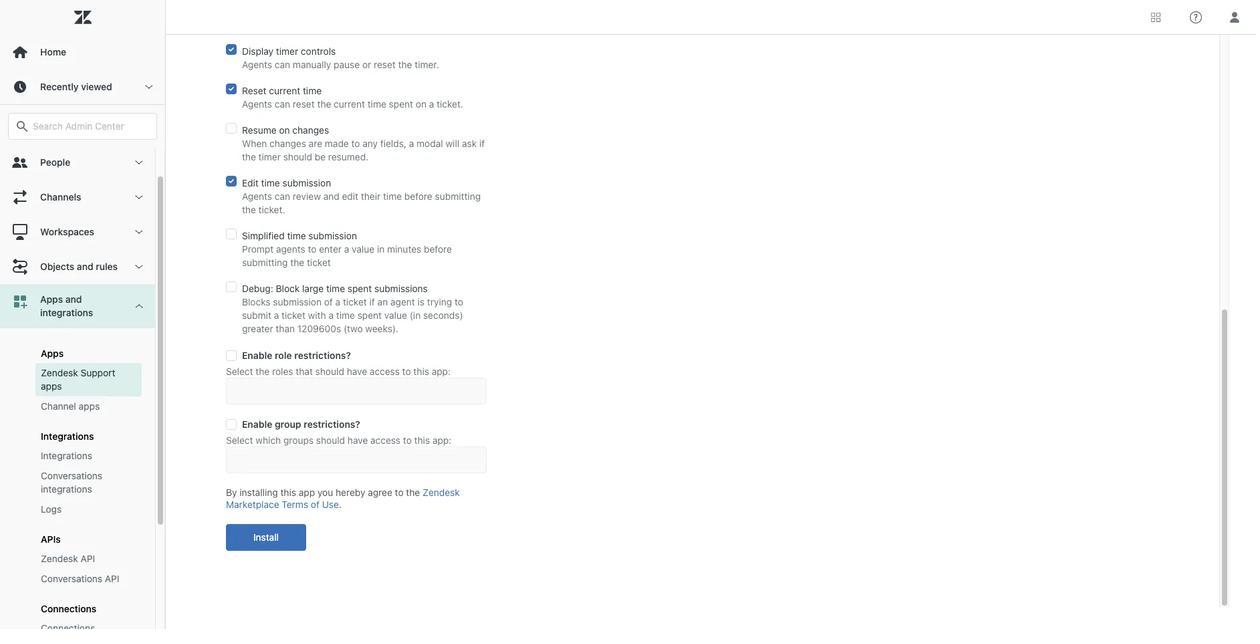 Task type: describe. For each thing, give the bounding box(es) containing it.
tree inside primary element
[[0, 145, 165, 629]]

2 connections element from the top
[[41, 622, 95, 629]]

channel
[[41, 401, 76, 412]]

apps and integrations group
[[0, 328, 155, 629]]

connections element containing connections
[[41, 603, 97, 615]]

apps for apps element
[[41, 348, 64, 359]]

1 integrations from the top
[[41, 431, 94, 442]]

apis element
[[41, 534, 61, 545]]

channel apps element
[[41, 400, 100, 413]]

conversations integrations link
[[35, 466, 142, 500]]

none search field inside primary element
[[1, 113, 164, 140]]

conversations integrations
[[41, 470, 102, 495]]

objects
[[40, 261, 74, 272]]

logs
[[41, 504, 62, 515]]

1 integrations element from the top
[[41, 431, 94, 442]]

workspaces button
[[0, 215, 155, 249]]

apps and integrations button
[[0, 284, 155, 328]]

zendesk support apps element
[[41, 366, 136, 393]]

home button
[[0, 35, 165, 70]]

api for conversations api
[[105, 573, 119, 584]]

people button
[[0, 145, 155, 180]]

recently viewed
[[40, 81, 112, 92]]

recently
[[40, 81, 79, 92]]

api for zendesk api
[[81, 553, 95, 564]]

2 integrations element from the top
[[41, 449, 92, 463]]

home
[[40, 46, 66, 58]]

help image
[[1190, 11, 1202, 23]]

recently viewed button
[[0, 70, 165, 104]]

conversations api link
[[35, 569, 142, 589]]

zendesk api element
[[41, 552, 95, 566]]

rules
[[96, 261, 118, 272]]

conversations api
[[41, 573, 119, 584]]

logs element
[[41, 503, 62, 516]]

1 vertical spatial apps
[[79, 401, 100, 412]]

channels button
[[0, 180, 155, 215]]

zendesk for zendesk api
[[41, 553, 78, 564]]

zendesk support apps link
[[35, 363, 142, 397]]

user menu image
[[1226, 8, 1244, 26]]

integrations inside conversations integrations
[[41, 483, 92, 495]]

people
[[40, 156, 70, 168]]

apps and integrations
[[40, 294, 93, 318]]

apps element
[[41, 348, 64, 359]]

conversations for integrations
[[41, 470, 102, 481]]

apps inside zendesk support apps
[[41, 380, 62, 392]]



Task type: vqa. For each thing, say whether or not it's contained in the screenshot.
[Sample] Order Inquiries
no



Task type: locate. For each thing, give the bounding box(es) containing it.
primary element
[[0, 0, 166, 629]]

zendesk support apps
[[41, 367, 115, 392]]

integrations
[[40, 307, 93, 318], [41, 483, 92, 495]]

conversations for api
[[41, 573, 102, 584]]

and inside 'dropdown button'
[[77, 261, 93, 272]]

apps inside apps and integrations
[[40, 294, 63, 305]]

integrations up apps element
[[40, 307, 93, 318]]

integrations up integrations link
[[41, 431, 94, 442]]

zendesk for zendesk support apps
[[41, 367, 78, 378]]

apps down objects
[[40, 294, 63, 305]]

0 vertical spatial api
[[81, 553, 95, 564]]

0 vertical spatial apps
[[41, 380, 62, 392]]

tree item containing apps and integrations
[[0, 284, 155, 629]]

0 vertical spatial zendesk
[[41, 367, 78, 378]]

support
[[81, 367, 115, 378]]

1 vertical spatial zendesk
[[41, 553, 78, 564]]

1 vertical spatial conversations
[[41, 573, 102, 584]]

and for apps
[[65, 294, 82, 305]]

apps inside apps and integrations group
[[41, 348, 64, 359]]

1 vertical spatial integrations
[[41, 483, 92, 495]]

apis
[[41, 534, 61, 545]]

and left "rules" in the left of the page
[[77, 261, 93, 272]]

1 connections element from the top
[[41, 603, 97, 615]]

zendesk inside 'zendesk api' element
[[41, 553, 78, 564]]

logs link
[[35, 500, 142, 520]]

tree
[[0, 145, 165, 629]]

workspaces
[[40, 226, 94, 237]]

0 vertical spatial integrations
[[40, 307, 93, 318]]

integrations inside dropdown button
[[40, 307, 93, 318]]

integrations up conversations integrations
[[41, 450, 92, 461]]

1 zendesk from the top
[[41, 367, 78, 378]]

integrations up logs
[[41, 483, 92, 495]]

zendesk products image
[[1151, 12, 1161, 22]]

integrations element up integrations link
[[41, 431, 94, 442]]

conversations integrations element
[[41, 469, 136, 496]]

objects and rules
[[40, 261, 118, 272]]

2 zendesk from the top
[[41, 553, 78, 564]]

integrations element up conversations integrations
[[41, 449, 92, 463]]

conversations down 'zendesk api' element
[[41, 573, 102, 584]]

zendesk down apis
[[41, 553, 78, 564]]

connections
[[41, 603, 97, 615]]

tree containing people
[[0, 145, 165, 629]]

0 vertical spatial and
[[77, 261, 93, 272]]

Search Admin Center field
[[33, 120, 148, 132]]

apps
[[41, 380, 62, 392], [79, 401, 100, 412]]

zendesk down apps element
[[41, 367, 78, 378]]

objects and rules button
[[0, 249, 155, 284]]

1 vertical spatial integrations
[[41, 450, 92, 461]]

channels
[[40, 191, 81, 203]]

connections element
[[41, 603, 97, 615], [41, 622, 95, 629]]

channel apps link
[[35, 397, 142, 417]]

2 conversations from the top
[[41, 573, 102, 584]]

and down objects and rules 'dropdown button'
[[65, 294, 82, 305]]

api up conversations api link
[[81, 553, 95, 564]]

0 vertical spatial conversations
[[41, 470, 102, 481]]

1 vertical spatial apps
[[41, 348, 64, 359]]

1 vertical spatial api
[[105, 573, 119, 584]]

apps up channel
[[41, 380, 62, 392]]

2 integrations from the top
[[41, 450, 92, 461]]

apps down zendesk support apps element
[[79, 401, 100, 412]]

0 horizontal spatial api
[[81, 553, 95, 564]]

integrations element
[[41, 431, 94, 442], [41, 449, 92, 463]]

channel apps
[[41, 401, 100, 412]]

0 vertical spatial integrations element
[[41, 431, 94, 442]]

zendesk
[[41, 367, 78, 378], [41, 553, 78, 564]]

1 vertical spatial and
[[65, 294, 82, 305]]

integrations link
[[35, 446, 142, 466]]

1 vertical spatial connections element
[[41, 622, 95, 629]]

connections element down connections
[[41, 622, 95, 629]]

integrations
[[41, 431, 94, 442], [41, 450, 92, 461]]

and for objects
[[77, 261, 93, 272]]

1 horizontal spatial apps
[[79, 401, 100, 412]]

api down zendesk api link
[[105, 573, 119, 584]]

apps
[[40, 294, 63, 305], [41, 348, 64, 359]]

and
[[77, 261, 93, 272], [65, 294, 82, 305]]

1 vertical spatial integrations element
[[41, 449, 92, 463]]

tree item inside tree
[[0, 284, 155, 629]]

tree item
[[0, 284, 155, 629]]

None search field
[[1, 113, 164, 140]]

viewed
[[81, 81, 112, 92]]

1 horizontal spatial api
[[105, 573, 119, 584]]

api
[[81, 553, 95, 564], [105, 573, 119, 584]]

1 conversations from the top
[[41, 470, 102, 481]]

zendesk inside zendesk support apps
[[41, 367, 78, 378]]

and inside apps and integrations
[[65, 294, 82, 305]]

connections element down conversations api element on the bottom left of page
[[41, 603, 97, 615]]

0 vertical spatial integrations
[[41, 431, 94, 442]]

apps for apps and integrations
[[40, 294, 63, 305]]

zendesk api
[[41, 553, 95, 564]]

conversations down integrations link
[[41, 470, 102, 481]]

0 horizontal spatial apps
[[41, 380, 62, 392]]

0 vertical spatial apps
[[40, 294, 63, 305]]

zendesk api link
[[35, 549, 142, 569]]

0 vertical spatial connections element
[[41, 603, 97, 615]]

conversations api element
[[41, 572, 119, 586]]

conversations
[[41, 470, 102, 481], [41, 573, 102, 584]]

apps up zendesk support apps
[[41, 348, 64, 359]]



